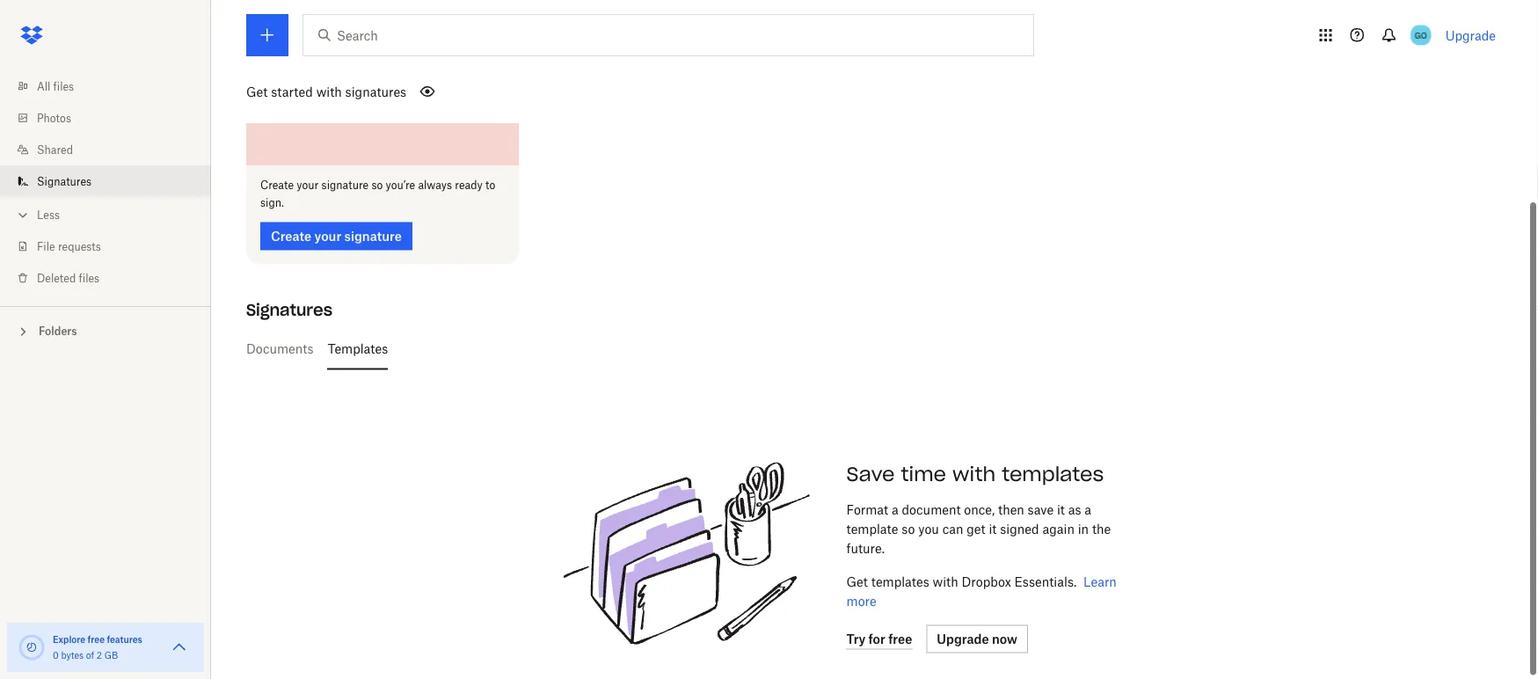 Task type: vqa. For each thing, say whether or not it's contained in the screenshot.
by
no



Task type: locate. For each thing, give the bounding box(es) containing it.
create for create your signature
[[271, 229, 312, 244]]

the
[[1093, 522, 1111, 537]]

dropbox image
[[14, 18, 49, 53]]

signatures list item
[[0, 165, 211, 197]]

0 horizontal spatial it
[[989, 522, 997, 537]]

your up create your signature "button"
[[297, 179, 319, 192]]

0 vertical spatial with
[[316, 84, 342, 99]]

1 horizontal spatial it
[[1057, 503, 1065, 518]]

files
[[53, 80, 74, 93], [79, 271, 100, 285]]

0 vertical spatial signatures
[[37, 175, 92, 188]]

upgrade right go dropdown button
[[1446, 28, 1496, 43]]

1 vertical spatial upgrade
[[937, 632, 989, 647]]

create inside "button"
[[271, 229, 312, 244]]

you
[[919, 522, 939, 537]]

it
[[1057, 503, 1065, 518], [989, 522, 997, 537]]

create
[[260, 179, 294, 192], [271, 229, 312, 244]]

create inside the create your signature so you're always ready to sign.
[[260, 179, 294, 192]]

free up 2 at the bottom of the page
[[88, 634, 105, 645]]

upgrade inside button
[[937, 632, 989, 647]]

1 vertical spatial signatures
[[246, 300, 333, 321]]

signatures up documents tab
[[246, 300, 333, 321]]

save
[[847, 462, 895, 487]]

0 vertical spatial your
[[297, 179, 319, 192]]

your for create your signature
[[315, 229, 342, 244]]

signatures link
[[14, 165, 211, 197]]

so
[[372, 179, 383, 192], [902, 522, 915, 537]]

signature up create your signature "button"
[[322, 179, 369, 192]]

your inside the create your signature so you're always ready to sign.
[[297, 179, 319, 192]]

1 horizontal spatial a
[[1085, 503, 1092, 518]]

signature down the create your signature so you're always ready to sign.
[[345, 229, 402, 244]]

upgrade for upgrade link
[[1446, 28, 1496, 43]]

now
[[992, 632, 1018, 647]]

get up more
[[847, 575, 868, 590]]

signature for create your signature
[[345, 229, 402, 244]]

0 horizontal spatial so
[[372, 179, 383, 192]]

so inside the create your signature so you're always ready to sign.
[[372, 179, 383, 192]]

0 vertical spatial files
[[53, 80, 74, 93]]

templates
[[1002, 462, 1104, 487], [872, 575, 930, 590]]

1 vertical spatial it
[[989, 522, 997, 537]]

0 vertical spatial upgrade
[[1446, 28, 1496, 43]]

all files link
[[14, 70, 211, 102]]

1 horizontal spatial templates
[[1002, 462, 1104, 487]]

format
[[847, 503, 889, 518]]

a right as
[[1085, 503, 1092, 518]]

with
[[316, 84, 342, 99], [953, 462, 996, 487], [933, 575, 959, 590]]

1 horizontal spatial files
[[79, 271, 100, 285]]

signatures
[[37, 175, 92, 188], [246, 300, 333, 321]]

signature inside the create your signature so you're always ready to sign.
[[322, 179, 369, 192]]

1 vertical spatial so
[[902, 522, 915, 537]]

upgrade left now
[[937, 632, 989, 647]]

ready
[[455, 179, 483, 192]]

free inside the explore free features 0 bytes of 2 gb
[[88, 634, 105, 645]]

get
[[246, 84, 268, 99], [847, 575, 868, 590]]

0 vertical spatial so
[[372, 179, 383, 192]]

tab list containing documents
[[246, 328, 1489, 370]]

deleted files link
[[14, 262, 211, 294]]

document
[[902, 503, 961, 518]]

signature
[[322, 179, 369, 192], [345, 229, 402, 244]]

signatures down 'shared'
[[37, 175, 92, 188]]

0 horizontal spatial files
[[53, 80, 74, 93]]

for
[[869, 632, 886, 647]]

1 horizontal spatial free
[[889, 632, 913, 647]]

folders
[[39, 325, 77, 338]]

1 vertical spatial templates
[[872, 575, 930, 590]]

files right all
[[53, 80, 74, 93]]

signed
[[1000, 522, 1039, 537]]

with up once,
[[953, 462, 996, 487]]

0 vertical spatial create
[[260, 179, 294, 192]]

0 horizontal spatial signatures
[[37, 175, 92, 188]]

save time with templates
[[847, 462, 1104, 487]]

1 vertical spatial create
[[271, 229, 312, 244]]

essentials.
[[1015, 575, 1077, 590]]

a right format
[[892, 503, 899, 518]]

bytes
[[61, 650, 84, 661]]

1 horizontal spatial signatures
[[246, 300, 333, 321]]

1 vertical spatial signature
[[345, 229, 402, 244]]

create for create your signature so you're always ready to sign.
[[260, 179, 294, 192]]

less image
[[14, 206, 32, 224]]

0 horizontal spatial get
[[246, 84, 268, 99]]

get left started
[[246, 84, 268, 99]]

so left you're
[[372, 179, 383, 192]]

quota usage element
[[18, 633, 46, 662]]

2 a from the left
[[1085, 503, 1092, 518]]

templates up save
[[1002, 462, 1104, 487]]

1 vertical spatial files
[[79, 271, 100, 285]]

files right deleted
[[79, 271, 100, 285]]

with right started
[[316, 84, 342, 99]]

signature inside "button"
[[345, 229, 402, 244]]

upgrade link
[[1446, 28, 1496, 43]]

templates tab
[[328, 328, 388, 370]]

0 vertical spatial templates
[[1002, 462, 1104, 487]]

gb
[[104, 650, 118, 661]]

with left the dropbox
[[933, 575, 959, 590]]

your down the create your signature so you're always ready to sign.
[[315, 229, 342, 244]]

a
[[892, 503, 899, 518], [1085, 503, 1092, 518]]

1 vertical spatial your
[[315, 229, 342, 244]]

get
[[967, 522, 986, 537]]

upgrade now button
[[927, 626, 1028, 654]]

signatures
[[345, 84, 407, 99]]

create down sign.
[[271, 229, 312, 244]]

time
[[901, 462, 947, 487]]

free right for
[[889, 632, 913, 647]]

more
[[847, 594, 877, 609]]

documents tab
[[246, 328, 314, 370]]

1 horizontal spatial so
[[902, 522, 915, 537]]

deleted
[[37, 271, 76, 285]]

folders button
[[0, 318, 211, 344]]

always
[[418, 179, 452, 192]]

1 vertical spatial with
[[953, 462, 996, 487]]

1 horizontal spatial upgrade
[[1446, 28, 1496, 43]]

0 vertical spatial get
[[246, 84, 268, 99]]

templates up more
[[872, 575, 930, 590]]

shared link
[[14, 134, 211, 165]]

you're
[[386, 179, 415, 192]]

create up sign.
[[260, 179, 294, 192]]

photos
[[37, 111, 71, 124]]

learn
[[1084, 575, 1117, 590]]

Search in folder "Dropbox" text field
[[337, 26, 998, 45]]

tab list
[[246, 328, 1489, 370]]

upgrade
[[1446, 28, 1496, 43], [937, 632, 989, 647]]

go button
[[1407, 21, 1435, 49]]

0 vertical spatial it
[[1057, 503, 1065, 518]]

list
[[0, 60, 211, 306]]

2 vertical spatial with
[[933, 575, 959, 590]]

so left you at the right of the page
[[902, 522, 915, 537]]

1 vertical spatial get
[[847, 575, 868, 590]]

shared
[[37, 143, 73, 156]]

your inside create your signature "button"
[[315, 229, 342, 244]]

upgrade now
[[937, 632, 1018, 647]]

with for templates
[[933, 575, 959, 590]]

it right the "get"
[[989, 522, 997, 537]]

file requests
[[37, 240, 101, 253]]

0 horizontal spatial upgrade
[[937, 632, 989, 647]]

future.
[[847, 542, 885, 556]]

get templates with dropbox essentials.
[[847, 575, 1077, 590]]

it left as
[[1057, 503, 1065, 518]]

0 horizontal spatial free
[[88, 634, 105, 645]]

with for started
[[316, 84, 342, 99]]

free
[[889, 632, 913, 647], [88, 634, 105, 645]]

0 vertical spatial signature
[[322, 179, 369, 192]]

0 horizontal spatial a
[[892, 503, 899, 518]]

1 horizontal spatial get
[[847, 575, 868, 590]]

try for free button
[[847, 629, 913, 650]]

your
[[297, 179, 319, 192], [315, 229, 342, 244]]

save
[[1028, 503, 1054, 518]]



Task type: describe. For each thing, give the bounding box(es) containing it.
0 horizontal spatial templates
[[872, 575, 930, 590]]

file requests link
[[14, 230, 211, 262]]

once,
[[964, 503, 995, 518]]

in
[[1078, 522, 1089, 537]]

file
[[37, 240, 55, 253]]

signature for create your signature so you're always ready to sign.
[[322, 179, 369, 192]]

create your signature so you're always ready to sign.
[[260, 179, 496, 210]]

go
[[1415, 29, 1428, 40]]

get for get templates with dropbox essentials.
[[847, 575, 868, 590]]

your for create your signature so you're always ready to sign.
[[297, 179, 319, 192]]

1 a from the left
[[892, 503, 899, 518]]

explore free features 0 bytes of 2 gb
[[53, 634, 142, 661]]

create your signature button
[[260, 223, 412, 251]]

so inside the format a document once, then save it as a template so you can get it signed again in the future.
[[902, 522, 915, 537]]

photos link
[[14, 102, 211, 134]]

to
[[486, 179, 496, 192]]

explore
[[53, 634, 86, 645]]

all
[[37, 80, 50, 93]]

documents
[[246, 342, 314, 357]]

2
[[97, 650, 102, 661]]

started
[[271, 84, 313, 99]]

learn more
[[847, 575, 1117, 609]]

learn more link
[[847, 575, 1117, 609]]

then
[[999, 503, 1025, 518]]

deleted files
[[37, 271, 100, 285]]

template
[[847, 522, 899, 537]]

sign.
[[260, 197, 284, 210]]

list containing all files
[[0, 60, 211, 306]]

get started with signatures
[[246, 84, 407, 99]]

files for deleted files
[[79, 271, 100, 285]]

again
[[1043, 522, 1075, 537]]

requests
[[58, 240, 101, 253]]

0
[[53, 650, 59, 661]]

less
[[37, 208, 60, 221]]

format a document once, then save it as a template so you can get it signed again in the future.
[[847, 503, 1111, 556]]

create your signature
[[271, 229, 402, 244]]

with for time
[[953, 462, 996, 487]]

files for all files
[[53, 80, 74, 93]]

get for get started with signatures
[[246, 84, 268, 99]]

upgrade for upgrade now
[[937, 632, 989, 647]]

can
[[943, 522, 964, 537]]

templates
[[328, 342, 388, 357]]

all files
[[37, 80, 74, 93]]

try
[[847, 632, 866, 647]]

try for free
[[847, 632, 913, 647]]

free inside button
[[889, 632, 913, 647]]

as
[[1069, 503, 1082, 518]]

features
[[107, 634, 142, 645]]

signatures inside list item
[[37, 175, 92, 188]]

dropbox
[[962, 575, 1012, 590]]

of
[[86, 650, 94, 661]]



